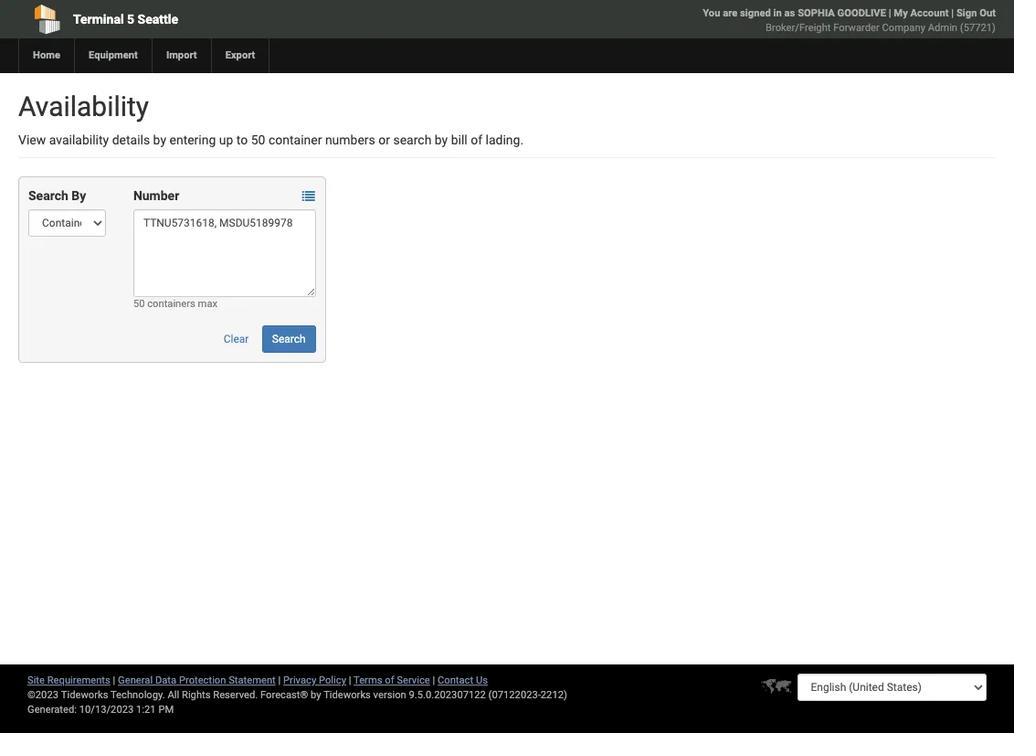 Task type: describe. For each thing, give the bounding box(es) containing it.
containers
[[147, 298, 195, 310]]

©2023 tideworks
[[27, 689, 108, 701]]

site
[[27, 675, 45, 687]]

forecast®
[[261, 689, 308, 701]]

Number text field
[[133, 209, 316, 297]]

policy
[[319, 675, 346, 687]]

up
[[219, 133, 233, 147]]

| left sign
[[952, 7, 955, 19]]

0 horizontal spatial by
[[153, 133, 166, 147]]

availability
[[49, 133, 109, 147]]

| up tideworks on the left of the page
[[349, 675, 352, 687]]

availability
[[18, 91, 149, 123]]

data
[[155, 675, 177, 687]]

numbers
[[325, 133, 376, 147]]

| left my
[[889, 7, 892, 19]]

contact
[[438, 675, 474, 687]]

(07122023-
[[489, 689, 541, 701]]

my
[[894, 7, 909, 19]]

home link
[[18, 38, 74, 73]]

equipment
[[89, 49, 138, 61]]

terminal 5 seattle link
[[18, 0, 410, 38]]

signed
[[741, 7, 771, 19]]

search for search by
[[28, 188, 68, 203]]

are
[[723, 7, 738, 19]]

technology.
[[111, 689, 165, 701]]

| left general
[[113, 675, 115, 687]]

contact us link
[[438, 675, 488, 687]]

show list image
[[302, 190, 315, 203]]

broker/freight
[[766, 22, 831, 34]]

general data protection statement link
[[118, 675, 276, 687]]

search by
[[28, 188, 86, 203]]

1:21
[[136, 704, 156, 716]]

50 containers max
[[133, 298, 218, 310]]

import link
[[152, 38, 211, 73]]

2212)
[[541, 689, 568, 701]]

sign out link
[[957, 7, 996, 19]]

lading.
[[486, 133, 524, 147]]

you are signed in as sophia goodlive | my account | sign out broker/freight forwarder company admin (57721)
[[703, 7, 996, 34]]

terms of service link
[[354, 675, 430, 687]]

us
[[476, 675, 488, 687]]

sophia
[[798, 7, 835, 19]]

pm
[[159, 704, 174, 716]]

generated:
[[27, 704, 77, 716]]

terms
[[354, 675, 383, 687]]

or
[[379, 133, 390, 147]]

privacy
[[283, 675, 317, 687]]

terminal 5 seattle
[[73, 12, 178, 27]]

admin
[[929, 22, 958, 34]]

clear button
[[214, 325, 259, 353]]



Task type: locate. For each thing, give the bounding box(es) containing it.
as
[[785, 7, 796, 19]]

search right clear button
[[272, 333, 306, 346]]

container
[[269, 133, 322, 147]]

service
[[397, 675, 430, 687]]

0 vertical spatial 50
[[251, 133, 266, 147]]

by right "details"
[[153, 133, 166, 147]]

| up 9.5.0.202307122
[[433, 675, 435, 687]]

rights
[[182, 689, 211, 701]]

site requirements link
[[27, 675, 110, 687]]

of up version
[[385, 675, 395, 687]]

protection
[[179, 675, 226, 687]]

import
[[166, 49, 197, 61]]

all
[[168, 689, 179, 701]]

by
[[72, 188, 86, 203]]

my account link
[[894, 7, 949, 19]]

search inside button
[[272, 333, 306, 346]]

equipment link
[[74, 38, 152, 73]]

sign
[[957, 7, 978, 19]]

1 vertical spatial 50
[[133, 298, 145, 310]]

home
[[33, 49, 60, 61]]

export link
[[211, 38, 269, 73]]

site requirements | general data protection statement | privacy policy | terms of service | contact us ©2023 tideworks technology. all rights reserved. forecast® by tideworks version 9.5.0.202307122 (07122023-2212) generated: 10/13/2023 1:21 pm
[[27, 675, 568, 716]]

view
[[18, 133, 46, 147]]

0 vertical spatial of
[[471, 133, 483, 147]]

reserved.
[[213, 689, 258, 701]]

privacy policy link
[[283, 675, 346, 687]]

50 right 'to'
[[251, 133, 266, 147]]

number
[[133, 188, 179, 203]]

export
[[225, 49, 255, 61]]

details
[[112, 133, 150, 147]]

0 vertical spatial search
[[28, 188, 68, 203]]

requirements
[[47, 675, 110, 687]]

of
[[471, 133, 483, 147], [385, 675, 395, 687]]

out
[[980, 7, 996, 19]]

search
[[28, 188, 68, 203], [272, 333, 306, 346]]

search
[[394, 133, 432, 147]]

0 horizontal spatial 50
[[133, 298, 145, 310]]

view availability details by entering up to 50 container numbers or search by bill of lading.
[[18, 133, 524, 147]]

of right bill
[[471, 133, 483, 147]]

50 left containers
[[133, 298, 145, 310]]

bill
[[451, 133, 468, 147]]

1 vertical spatial search
[[272, 333, 306, 346]]

0 horizontal spatial of
[[385, 675, 395, 687]]

5
[[127, 12, 135, 27]]

max
[[198, 298, 218, 310]]

to
[[237, 133, 248, 147]]

search for search
[[272, 333, 306, 346]]

1 horizontal spatial of
[[471, 133, 483, 147]]

goodlive
[[838, 7, 887, 19]]

account
[[911, 7, 949, 19]]

in
[[774, 7, 782, 19]]

forwarder
[[834, 22, 880, 34]]

general
[[118, 675, 153, 687]]

0 horizontal spatial search
[[28, 188, 68, 203]]

you
[[703, 7, 721, 19]]

entering
[[170, 133, 216, 147]]

by
[[153, 133, 166, 147], [435, 133, 448, 147], [311, 689, 321, 701]]

(57721)
[[961, 22, 996, 34]]

|
[[889, 7, 892, 19], [952, 7, 955, 19], [113, 675, 115, 687], [278, 675, 281, 687], [349, 675, 352, 687], [433, 675, 435, 687]]

of inside the site requirements | general data protection statement | privacy policy | terms of service | contact us ©2023 tideworks technology. all rights reserved. forecast® by tideworks version 9.5.0.202307122 (07122023-2212) generated: 10/13/2023 1:21 pm
[[385, 675, 395, 687]]

2 horizontal spatial by
[[435, 133, 448, 147]]

1 horizontal spatial by
[[311, 689, 321, 701]]

1 horizontal spatial search
[[272, 333, 306, 346]]

clear
[[224, 333, 249, 346]]

| up the forecast®
[[278, 675, 281, 687]]

tideworks
[[324, 689, 371, 701]]

by inside the site requirements | general data protection statement | privacy policy | terms of service | contact us ©2023 tideworks technology. all rights reserved. forecast® by tideworks version 9.5.0.202307122 (07122023-2212) generated: 10/13/2023 1:21 pm
[[311, 689, 321, 701]]

statement
[[229, 675, 276, 687]]

seattle
[[138, 12, 178, 27]]

company
[[883, 22, 926, 34]]

search button
[[262, 325, 316, 353]]

by left bill
[[435, 133, 448, 147]]

terminal
[[73, 12, 124, 27]]

version
[[374, 689, 407, 701]]

50
[[251, 133, 266, 147], [133, 298, 145, 310]]

9.5.0.202307122
[[409, 689, 486, 701]]

10/13/2023
[[79, 704, 134, 716]]

1 horizontal spatial 50
[[251, 133, 266, 147]]

search left by
[[28, 188, 68, 203]]

1 vertical spatial of
[[385, 675, 395, 687]]

by down privacy policy link
[[311, 689, 321, 701]]



Task type: vqa. For each thing, say whether or not it's contained in the screenshot.
"Admin"
yes



